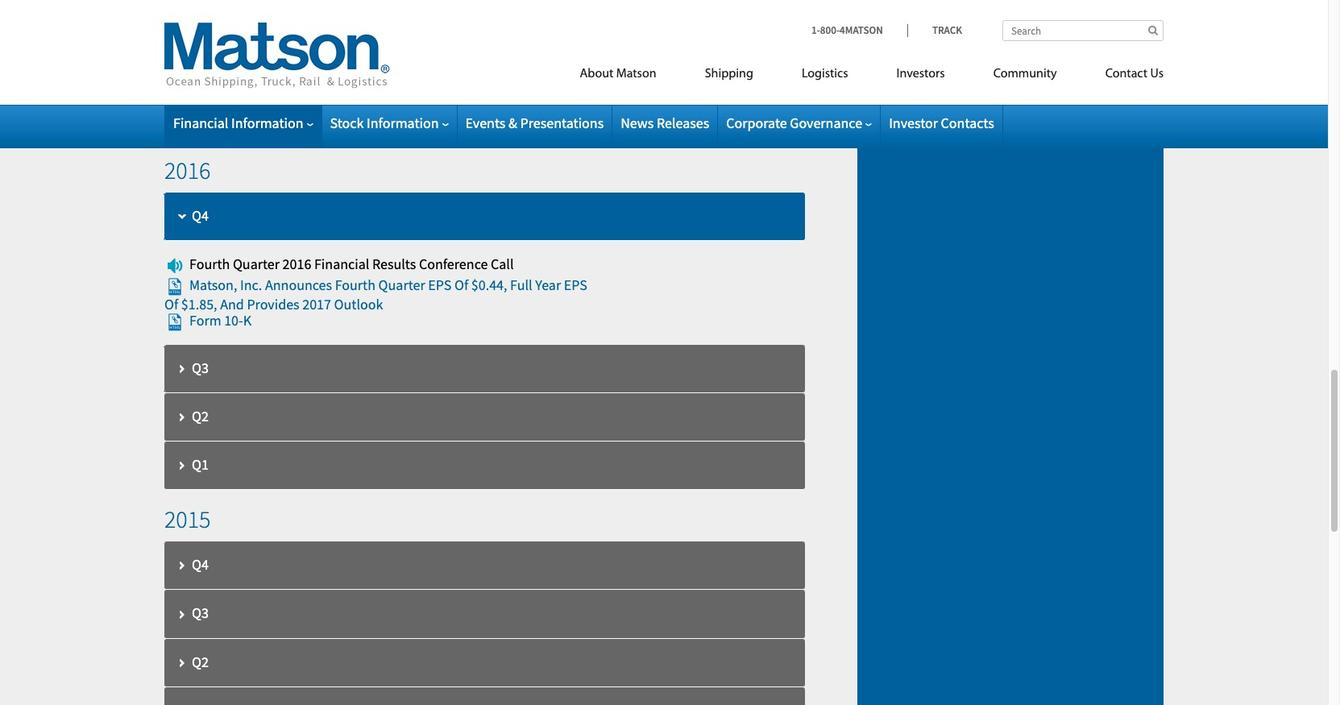 Task type: describe. For each thing, give the bounding box(es) containing it.
full
[[510, 276, 533, 294]]

1 q2 from the top
[[192, 58, 209, 76]]

&
[[509, 114, 517, 132]]

governance
[[790, 114, 863, 132]]

news releases link
[[621, 114, 710, 132]]

form 10-k link
[[164, 311, 252, 330]]

events & presentations link
[[466, 114, 604, 132]]

1 q1 from the top
[[192, 106, 209, 125]]

0 horizontal spatial of
[[164, 295, 178, 314]]

events
[[466, 114, 506, 132]]

provides
[[247, 295, 300, 314]]

call
[[491, 255, 514, 274]]

corporate governance
[[726, 114, 863, 132]]

results
[[372, 255, 416, 274]]

about matson
[[580, 68, 657, 81]]

financial information
[[173, 114, 303, 132]]

fourth quarter 2016 financial results conference  call matson, inc. announces fourth quarter eps of $0.44, full year eps of $1.85, and provides 2017 outlook form 10-k
[[164, 255, 588, 330]]

4matson
[[840, 23, 883, 37]]

news
[[621, 114, 654, 132]]

0 horizontal spatial 2016
[[164, 155, 211, 185]]

and
[[220, 295, 244, 314]]

1 vertical spatial quarter
[[379, 276, 425, 294]]

2 q2 from the top
[[192, 407, 209, 426]]

q4 for 2015
[[192, 556, 209, 574]]

community
[[994, 68, 1057, 81]]

outlook
[[334, 295, 383, 314]]

1 horizontal spatial of
[[455, 276, 468, 294]]

3 q2 from the top
[[192, 653, 209, 671]]

0 horizontal spatial financial
[[173, 114, 228, 132]]

about matson link
[[556, 60, 681, 93]]

k
[[243, 311, 252, 330]]

search image
[[1149, 25, 1158, 35]]

logistics link
[[778, 60, 873, 93]]

investor
[[889, 114, 938, 132]]

3 q3 from the top
[[192, 604, 209, 623]]

stock
[[330, 114, 364, 132]]

top menu navigation
[[507, 60, 1164, 93]]

contact us
[[1106, 68, 1164, 81]]

year
[[535, 276, 561, 294]]

investors link
[[873, 60, 969, 93]]

2 eps from the left
[[564, 276, 588, 294]]

stock information
[[330, 114, 439, 132]]

contact us link
[[1081, 60, 1164, 93]]

track link
[[908, 23, 962, 37]]

shipping link
[[681, 60, 778, 93]]

1 q3 from the top
[[192, 9, 209, 28]]

2015
[[164, 504, 211, 535]]

form
[[189, 311, 221, 330]]

track
[[933, 23, 962, 37]]

2016 inside fourth quarter 2016 financial results conference  call matson, inc. announces fourth quarter eps of $0.44, full year eps of $1.85, and provides 2017 outlook form 10-k
[[283, 255, 311, 274]]

information for financial information
[[231, 114, 303, 132]]

community link
[[969, 60, 1081, 93]]



Task type: vqa. For each thing, say whether or not it's contained in the screenshot.
TRACK link
yes



Task type: locate. For each thing, give the bounding box(es) containing it.
$1.85,
[[181, 295, 217, 314]]

q4 for 2016
[[192, 206, 209, 225]]

0 vertical spatial q1
[[192, 106, 209, 125]]

matson
[[616, 68, 657, 81]]

inc.
[[240, 276, 262, 294]]

of down conference
[[455, 276, 468, 294]]

2 q1 from the top
[[192, 456, 209, 474]]

0 vertical spatial quarter
[[233, 255, 280, 274]]

fourth up "outlook"
[[335, 276, 376, 294]]

10-
[[224, 311, 243, 330]]

matson, inc. announces fourth quarter eps of $0.44, full year eps of $1.85, and provides 2017 outlook link
[[164, 276, 588, 314]]

eps down conference
[[428, 276, 452, 294]]

investor contacts
[[889, 114, 994, 132]]

2017
[[302, 295, 331, 314]]

1 vertical spatial 2016
[[283, 255, 311, 274]]

contact
[[1106, 68, 1148, 81]]

presentations
[[520, 114, 604, 132]]

financial information link
[[173, 114, 313, 132]]

0 vertical spatial q3
[[192, 9, 209, 28]]

Search search field
[[1003, 20, 1164, 41]]

0 vertical spatial financial
[[173, 114, 228, 132]]

matson,
[[189, 276, 237, 294]]

information down "matson" image
[[231, 114, 303, 132]]

q4 down 2015
[[192, 556, 209, 574]]

1 horizontal spatial 2016
[[283, 255, 311, 274]]

1-800-4matson link
[[812, 23, 908, 37]]

0 horizontal spatial quarter
[[233, 255, 280, 274]]

contacts
[[941, 114, 994, 132]]

fourth quarter 2016 financial results conference  call link
[[164, 255, 514, 274]]

800-
[[820, 23, 840, 37]]

0 vertical spatial q2
[[192, 58, 209, 76]]

2016 down financial information
[[164, 155, 211, 185]]

1 horizontal spatial information
[[367, 114, 439, 132]]

shipping
[[705, 68, 754, 81]]

2 vertical spatial q2
[[192, 653, 209, 671]]

events & presentations
[[466, 114, 604, 132]]

0 vertical spatial q4
[[192, 206, 209, 225]]

matson image
[[164, 23, 390, 89]]

releases
[[657, 114, 710, 132]]

quarter
[[233, 255, 280, 274], [379, 276, 425, 294]]

1-800-4matson
[[812, 23, 883, 37]]

1 q4 from the top
[[192, 206, 209, 225]]

2 q3 from the top
[[192, 359, 209, 377]]

$0.44,
[[471, 276, 507, 294]]

financial inside fourth quarter 2016 financial results conference  call matson, inc. announces fourth quarter eps of $0.44, full year eps of $1.85, and provides 2017 outlook form 10-k
[[314, 255, 369, 274]]

1 vertical spatial q2
[[192, 407, 209, 426]]

information for stock information
[[367, 114, 439, 132]]

0 horizontal spatial eps
[[428, 276, 452, 294]]

1 vertical spatial q3
[[192, 359, 209, 377]]

conference
[[419, 255, 488, 274]]

0 vertical spatial 2016
[[164, 155, 211, 185]]

2 information from the left
[[367, 114, 439, 132]]

1 horizontal spatial financial
[[314, 255, 369, 274]]

information
[[231, 114, 303, 132], [367, 114, 439, 132]]

eps
[[428, 276, 452, 294], [564, 276, 588, 294]]

stock information link
[[330, 114, 449, 132]]

1 horizontal spatial fourth
[[335, 276, 376, 294]]

1 vertical spatial financial
[[314, 255, 369, 274]]

logistics
[[802, 68, 848, 81]]

1 eps from the left
[[428, 276, 452, 294]]

1 horizontal spatial eps
[[564, 276, 588, 294]]

1 vertical spatial q1
[[192, 456, 209, 474]]

q1
[[192, 106, 209, 125], [192, 456, 209, 474]]

investors
[[897, 68, 945, 81]]

us
[[1151, 68, 1164, 81]]

1 vertical spatial q4
[[192, 556, 209, 574]]

of left '$1.85,'
[[164, 295, 178, 314]]

None search field
[[1003, 20, 1164, 41]]

2 q4 from the top
[[192, 556, 209, 574]]

corporate
[[726, 114, 787, 132]]

1 horizontal spatial quarter
[[379, 276, 425, 294]]

2016
[[164, 155, 211, 185], [283, 255, 311, 274]]

quarter down results
[[379, 276, 425, 294]]

of
[[455, 276, 468, 294], [164, 295, 178, 314]]

quarter up inc.
[[233, 255, 280, 274]]

information right stock
[[367, 114, 439, 132]]

corporate governance link
[[726, 114, 872, 132]]

q2
[[192, 58, 209, 76], [192, 407, 209, 426], [192, 653, 209, 671]]

1 information from the left
[[231, 114, 303, 132]]

investor contacts link
[[889, 114, 994, 132]]

fourth
[[189, 255, 230, 274], [335, 276, 376, 294]]

q4 up matson,
[[192, 206, 209, 225]]

q3
[[192, 9, 209, 28], [192, 359, 209, 377], [192, 604, 209, 623]]

announces
[[265, 276, 332, 294]]

2016 up announces
[[283, 255, 311, 274]]

financial
[[173, 114, 228, 132], [314, 255, 369, 274]]

about
[[580, 68, 614, 81]]

q4
[[192, 206, 209, 225], [192, 556, 209, 574]]

2 vertical spatial q3
[[192, 604, 209, 623]]

0 horizontal spatial fourth
[[189, 255, 230, 274]]

0 horizontal spatial information
[[231, 114, 303, 132]]

1 vertical spatial fourth
[[335, 276, 376, 294]]

0 vertical spatial fourth
[[189, 255, 230, 274]]

fourth up matson,
[[189, 255, 230, 274]]

1-
[[812, 23, 820, 37]]

news releases
[[621, 114, 710, 132]]

eps right year
[[564, 276, 588, 294]]



